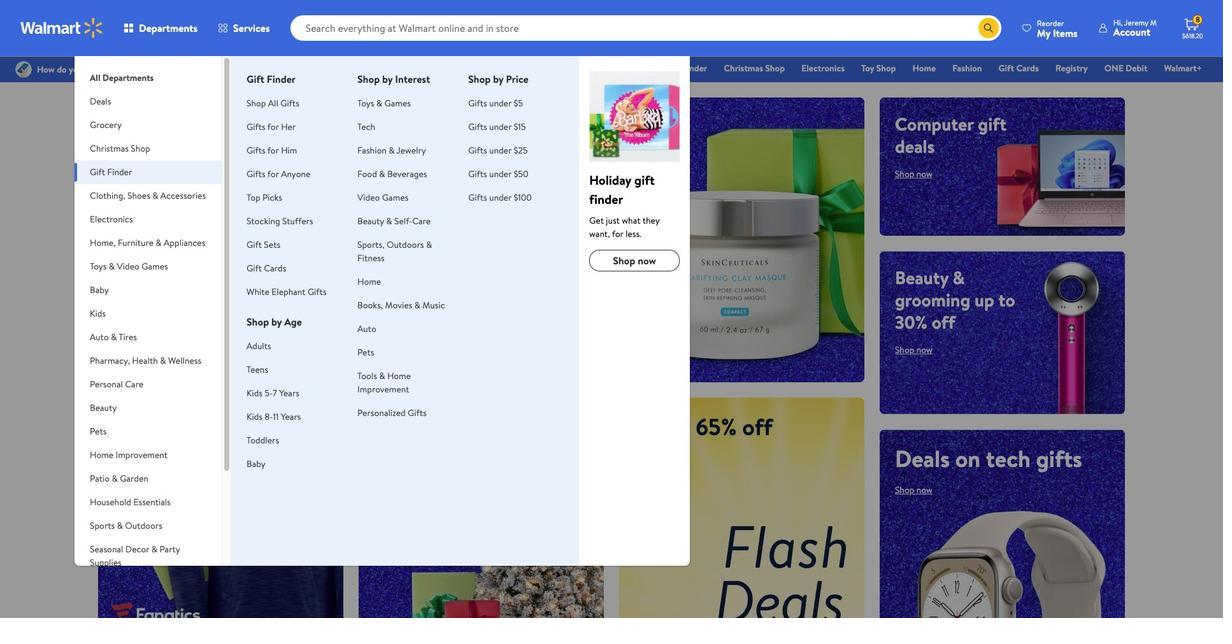 Task type: locate. For each thing, give the bounding box(es) containing it.
toy shop
[[862, 62, 896, 75]]

4 under from the top
[[489, 168, 512, 180]]

gift inside the computer gift deals
[[978, 112, 1007, 136]]

seasonal decor & party supplies
[[90, 543, 180, 569]]

0 horizontal spatial care
[[125, 378, 144, 391]]

gift inside dropdown button
[[90, 166, 105, 178]]

under
[[489, 97, 512, 110], [489, 120, 512, 133], [489, 144, 512, 157], [489, 168, 512, 180], [489, 191, 512, 204]]

& right shoes on the top left
[[152, 189, 158, 202]]

1 vertical spatial grocery
[[90, 119, 122, 131]]

improvement inside dropdown button
[[116, 449, 168, 461]]

grocery & essentials link
[[563, 61, 654, 75]]

gift inside holiday gift finder get just what they want, for less.
[[635, 171, 655, 189]]

gift right holiday
[[635, 171, 655, 189]]

gift down search search box
[[665, 62, 680, 75]]

gifts for him link
[[247, 144, 297, 157]]

gift sets
[[247, 238, 281, 251]]

1 horizontal spatial home link
[[907, 61, 942, 75]]

0 horizontal spatial gift cards link
[[247, 262, 286, 275]]

baby link
[[247, 458, 266, 470]]

under left the $15
[[489, 120, 512, 133]]

1 vertical spatial improvement
[[116, 449, 168, 461]]

baby down toddlers "link"
[[247, 458, 266, 470]]

kids up auto & tires
[[90, 307, 106, 320]]

christmas shop inside christmas shop link
[[724, 62, 785, 75]]

gift left sets
[[247, 238, 262, 251]]

kids for kids
[[90, 307, 106, 320]]

to inside the "up to 25% off sports-fan gear"
[[148, 289, 169, 321]]

finder
[[590, 191, 623, 208]]

shop inside dropdown button
[[131, 142, 150, 155]]

1 horizontal spatial pets
[[358, 346, 374, 359]]

0 vertical spatial fashion
[[953, 62, 982, 75]]

0 horizontal spatial gift finder
[[90, 166, 132, 178]]

gifts up the seasonal
[[408, 407, 427, 419]]

departments up the deals dropdown button
[[102, 71, 154, 84]]

0 horizontal spatial grocery
[[90, 119, 122, 131]]

0 vertical spatial pets
[[358, 346, 374, 359]]

2 horizontal spatial beauty
[[895, 265, 949, 290]]

toys & games
[[358, 97, 411, 110]]

& left tires
[[111, 331, 117, 343]]

home up patio
[[90, 449, 114, 461]]

electronics inside the electronics dropdown button
[[90, 213, 133, 226]]

my
[[1037, 26, 1051, 40]]

auto link
[[358, 322, 376, 335]]

gifts for gifts under $15
[[468, 120, 487, 133]]

finder up clothing,
[[107, 166, 132, 178]]

1 horizontal spatial cards
[[1017, 62, 1039, 75]]

beauty & self-care
[[358, 215, 431, 228]]

games up beauty & self-care
[[382, 191, 409, 204]]

gift cards link down my
[[993, 61, 1045, 75]]

1 horizontal spatial deals
[[895, 134, 935, 159]]

personalized
[[358, 407, 406, 419]]

all for all new savings
[[374, 280, 409, 323]]

by up toys & games
[[382, 72, 393, 86]]

0 vertical spatial christmas
[[724, 62, 763, 75]]

& left up
[[953, 265, 965, 290]]

gift for computer gift deals
[[978, 112, 1007, 136]]

1 horizontal spatial improvement
[[358, 383, 410, 396]]

by for price
[[493, 72, 504, 86]]

for inside holiday gift finder get just what they want, for less.
[[612, 228, 624, 240]]

christmas down 'great'
[[90, 142, 129, 155]]

by left price
[[493, 72, 504, 86]]

electronics left toy
[[802, 62, 845, 75]]

2 vertical spatial games
[[142, 260, 168, 273]]

gifts down gifts under $15
[[468, 144, 487, 157]]

finder left christmas shop link
[[682, 62, 708, 75]]

years for kids 5-7 years
[[279, 387, 300, 400]]

to for up to 65% off
[[669, 411, 691, 443]]

now for great home deals
[[135, 168, 151, 180]]

0 vertical spatial deals
[[90, 95, 111, 108]]

2 vertical spatial all
[[374, 280, 409, 323]]

gifts under $100 link
[[468, 191, 532, 204]]

departments up all departments link
[[139, 21, 198, 35]]

games down home, furniture & appliances dropdown button
[[142, 260, 168, 273]]

toys for toys & video games
[[90, 260, 107, 273]]

baby inside dropdown button
[[90, 284, 109, 296]]

1 horizontal spatial essentials
[[610, 62, 648, 75]]

up inside the "up to 25% off sports-fan gear"
[[113, 289, 142, 321]]

0 vertical spatial care
[[412, 215, 431, 228]]

0 vertical spatial departments
[[139, 21, 198, 35]]

to inside up to 30% off seasonal decor
[[401, 411, 418, 436]]

sports, outdoors & fitness link
[[358, 238, 432, 264]]

accessories
[[161, 189, 206, 202]]

toys & video games
[[90, 260, 168, 273]]

& down walmart site-wide search box
[[602, 62, 608, 75]]

video down the furniture
[[117, 260, 139, 273]]

1 vertical spatial games
[[382, 191, 409, 204]]

movies
[[385, 299, 412, 312]]

0 horizontal spatial christmas shop
[[90, 142, 150, 155]]

0 horizontal spatial finder
[[107, 166, 132, 178]]

cards down sets
[[264, 262, 286, 275]]

christmas right gift finder link
[[724, 62, 763, 75]]

gift inside 'link'
[[999, 62, 1015, 75]]

games
[[385, 97, 411, 110], [382, 191, 409, 204], [142, 260, 168, 273]]

baby down toys & video games
[[90, 284, 109, 296]]

deals
[[113, 134, 153, 159], [895, 134, 935, 159]]

years right the 11
[[281, 410, 301, 423]]

gift cards
[[999, 62, 1039, 75], [247, 262, 286, 275]]

& right "tools"
[[379, 370, 385, 382]]

auto for auto link
[[358, 322, 376, 335]]

gifts up her
[[281, 97, 299, 110]]

now for computer gift deals
[[917, 168, 933, 180]]

0 vertical spatial kids
[[90, 307, 106, 320]]

1 horizontal spatial beauty
[[358, 215, 384, 228]]

to inside the beauty & grooming up to 30% off
[[999, 287, 1016, 312]]

walmart+ link
[[1159, 61, 1208, 75]]

gifts for gifts for him
[[247, 144, 266, 157]]

& down home,
[[109, 260, 115, 273]]

deals for beauty
[[895, 134, 935, 159]]

0 horizontal spatial up
[[113, 289, 142, 321]]

2 horizontal spatial all
[[374, 280, 409, 323]]

1 horizontal spatial toys
[[358, 97, 374, 110]]

1 horizontal spatial electronics
[[802, 62, 845, 75]]

$25
[[514, 144, 528, 157]]

2 vertical spatial kids
[[247, 410, 263, 423]]

pets down auto link
[[358, 346, 374, 359]]

toys
[[358, 97, 374, 110], [90, 260, 107, 273]]

electronics inside electronics link
[[802, 62, 845, 75]]

outdoors
[[387, 238, 424, 251], [125, 519, 162, 532]]

gifts for gifts for her
[[247, 120, 266, 133]]

0 horizontal spatial deals
[[90, 95, 111, 108]]

years for kids 8-11 years
[[281, 410, 301, 423]]

kids left 5-
[[247, 387, 263, 400]]

1 vertical spatial outdoors
[[125, 519, 162, 532]]

pets up home improvement
[[90, 425, 107, 438]]

pets
[[358, 346, 374, 359], [90, 425, 107, 438]]

0 vertical spatial cards
[[1017, 62, 1039, 75]]

0 horizontal spatial deals
[[113, 134, 153, 159]]

auto up pharmacy,
[[90, 331, 109, 343]]

sports & outdoors
[[90, 519, 162, 532]]

gift right fashion link
[[999, 62, 1015, 75]]

1 vertical spatial fashion
[[358, 144, 387, 157]]

outdoors down household essentials dropdown button
[[125, 519, 162, 532]]

gift finder down walmart site-wide search box
[[665, 62, 708, 75]]

gifts for gifts under $25
[[468, 144, 487, 157]]

under left $50
[[489, 168, 512, 180]]

grocery inside dropdown button
[[90, 119, 122, 131]]

grooming
[[895, 287, 971, 312]]

shop all gifts link
[[247, 97, 299, 110]]

0 horizontal spatial 30%
[[422, 411, 454, 436]]

essentials
[[610, 62, 648, 75], [133, 496, 171, 509]]

1 horizontal spatial gift cards link
[[993, 61, 1045, 75]]

gifts
[[1037, 443, 1083, 474]]

home improvement
[[90, 449, 168, 461]]

2 horizontal spatial gift finder
[[665, 62, 708, 75]]

outdoors inside sports, outdoors & fitness
[[387, 238, 424, 251]]

christmas shop inside christmas shop dropdown button
[[90, 142, 150, 155]]

3 under from the top
[[489, 144, 512, 157]]

music
[[423, 299, 445, 312]]

household essentials button
[[75, 491, 222, 514]]

2 under from the top
[[489, 120, 512, 133]]

toys inside dropdown button
[[90, 260, 107, 273]]

pets button
[[75, 420, 222, 444]]

1 horizontal spatial 30%
[[895, 309, 928, 334]]

years right the "7"
[[279, 387, 300, 400]]

1 horizontal spatial finder
[[267, 72, 296, 86]]

sports-
[[113, 318, 184, 350]]

0 horizontal spatial home link
[[358, 275, 381, 288]]

pets inside dropdown button
[[90, 425, 107, 438]]

0 horizontal spatial auto
[[90, 331, 109, 343]]

0 horizontal spatial gift cards
[[247, 262, 286, 275]]

& inside the beauty & grooming up to 30% off
[[953, 265, 965, 290]]

off inside up to 30% off seasonal decor
[[459, 411, 482, 436]]

teens link
[[247, 363, 268, 376]]

deals inside great home deals
[[113, 134, 153, 159]]

auto & tires
[[90, 331, 137, 343]]

up inside up to 30% off seasonal decor
[[374, 411, 397, 436]]

her
[[281, 120, 296, 133]]

gift up white
[[247, 262, 262, 275]]

0 horizontal spatial essentials
[[133, 496, 171, 509]]

under left $100
[[489, 191, 512, 204]]

home link up the 'books,'
[[358, 275, 381, 288]]

0 vertical spatial years
[[279, 387, 300, 400]]

savings
[[478, 280, 572, 323]]

christmas for christmas shop link
[[724, 62, 763, 75]]

on
[[956, 443, 981, 474]]

& inside dropdown button
[[152, 189, 158, 202]]

2 horizontal spatial by
[[493, 72, 504, 86]]

off inside the "up to 25% off sports-fan gear"
[[221, 289, 251, 321]]

for
[[268, 120, 279, 133], [268, 144, 279, 157], [268, 168, 279, 180], [612, 228, 624, 240]]

2 deals from the left
[[895, 134, 935, 159]]

all for all departments
[[90, 71, 100, 84]]

1 vertical spatial gift
[[635, 171, 655, 189]]

sports
[[90, 519, 115, 532]]

1 vertical spatial all
[[268, 97, 278, 110]]

finder inside dropdown button
[[107, 166, 132, 178]]

toys for toys & games
[[358, 97, 374, 110]]

stocking stuffers
[[247, 215, 313, 228]]

outdoors down self-
[[387, 238, 424, 251]]

gifts under $25
[[468, 144, 528, 157]]

0 horizontal spatial video
[[117, 260, 139, 273]]

beauty
[[358, 215, 384, 228], [895, 265, 949, 290], [90, 401, 117, 414]]

1 horizontal spatial gift cards
[[999, 62, 1039, 75]]

gifts up gifts for him
[[247, 120, 266, 133]]

gift for gift sets link
[[247, 238, 262, 251]]

under left $5
[[489, 97, 512, 110]]

deals down all departments
[[90, 95, 111, 108]]

electronics link
[[796, 61, 851, 75]]

christmas inside dropdown button
[[90, 142, 129, 155]]

gifts for gifts under $5
[[468, 97, 487, 110]]

1 vertical spatial christmas shop
[[90, 142, 150, 155]]

& left music at left
[[415, 299, 421, 312]]

care
[[412, 215, 431, 228], [125, 378, 144, 391]]

1 vertical spatial gift cards link
[[247, 262, 286, 275]]

gifts up top
[[247, 168, 266, 180]]

christmas shop for christmas shop dropdown button
[[90, 142, 150, 155]]

0 horizontal spatial christmas
[[90, 142, 129, 155]]

finder up shop all gifts link at left top
[[267, 72, 296, 86]]

0 horizontal spatial fashion
[[358, 144, 387, 157]]

for down just
[[612, 228, 624, 240]]

white elephant gifts
[[247, 286, 327, 298]]

deals inside dropdown button
[[90, 95, 111, 108]]

gift finder for gift finder link
[[665, 62, 708, 75]]

home up the 'books,'
[[358, 275, 381, 288]]

home left fashion link
[[913, 62, 936, 75]]

beauty for beauty & self-care
[[358, 215, 384, 228]]

0 horizontal spatial electronics
[[90, 213, 133, 226]]

now for up to 25% off sports-fan gear
[[135, 359, 151, 372]]

1 vertical spatial toys
[[90, 260, 107, 273]]

home inside home improvement dropdown button
[[90, 449, 114, 461]]

sports, outdoors & fitness
[[358, 238, 432, 264]]

gifts down gifts under $50 link
[[468, 191, 487, 204]]

for left her
[[268, 120, 279, 133]]

departments inside popup button
[[139, 21, 198, 35]]

1 horizontal spatial deals
[[895, 443, 950, 474]]

gifts up gifts under $15
[[468, 97, 487, 110]]

video down "food"
[[358, 191, 380, 204]]

off for up to 30% off seasonal decor
[[459, 411, 482, 436]]

0 horizontal spatial gift
[[635, 171, 655, 189]]

elephant
[[272, 286, 306, 298]]

improvement
[[358, 383, 410, 396], [116, 449, 168, 461]]

care down health
[[125, 378, 144, 391]]

gift up clothing,
[[90, 166, 105, 178]]

christmas
[[724, 62, 763, 75], [90, 142, 129, 155]]

now for deals on tech gifts
[[917, 483, 933, 496]]

under for $15
[[489, 120, 512, 133]]

gift finder inside dropdown button
[[90, 166, 132, 178]]

top
[[247, 191, 260, 204]]

gifts down gifts under $25
[[468, 168, 487, 180]]

& inside sports, outdoors & fitness
[[426, 238, 432, 251]]

improvement down pets dropdown button
[[116, 449, 168, 461]]

& down beauty & self-care
[[426, 238, 432, 251]]

games down shop by interest
[[385, 97, 411, 110]]

shop now link for up to 25% off sports-fan gear
[[113, 359, 151, 372]]

under left $25
[[489, 144, 512, 157]]

beauty inside the beauty & grooming up to 30% off
[[895, 265, 949, 290]]

gift
[[978, 112, 1007, 136], [635, 171, 655, 189]]

electronics button
[[75, 208, 222, 231]]

toys up tech
[[358, 97, 374, 110]]

0 vertical spatial christmas shop
[[724, 62, 785, 75]]

& right health
[[160, 354, 166, 367]]

gifts under $5
[[468, 97, 523, 110]]

1 vertical spatial departments
[[102, 71, 154, 84]]

1 horizontal spatial auto
[[358, 322, 376, 335]]

electronics down clothing,
[[90, 213, 133, 226]]

under for $25
[[489, 144, 512, 157]]

shop by age
[[247, 315, 302, 329]]

gifts down gifts under $5 link
[[468, 120, 487, 133]]

new
[[416, 280, 470, 323]]

up
[[975, 287, 995, 312]]

& left self-
[[386, 215, 392, 228]]

1 vertical spatial cards
[[264, 262, 286, 275]]

finder for gift finder dropdown button
[[107, 166, 132, 178]]

gift finder up clothing,
[[90, 166, 132, 178]]

0 horizontal spatial improvement
[[116, 449, 168, 461]]

for left the him
[[268, 144, 279, 157]]

gift right 'computer'
[[978, 112, 1007, 136]]

electronics
[[802, 62, 845, 75], [90, 213, 133, 226]]

1 horizontal spatial up
[[374, 411, 397, 436]]

& right "food"
[[379, 168, 385, 180]]

1 horizontal spatial baby
[[247, 458, 266, 470]]

beauty inside dropdown button
[[90, 401, 117, 414]]

just
[[606, 214, 620, 227]]

2 vertical spatial beauty
[[90, 401, 117, 414]]

food & beverages
[[358, 168, 427, 180]]

1 vertical spatial years
[[281, 410, 301, 423]]

cards down my
[[1017, 62, 1039, 75]]

toys down home,
[[90, 260, 107, 273]]

gift cards link down gift sets
[[247, 262, 286, 275]]

improvement inside 'tools & home improvement'
[[358, 383, 410, 396]]

shop now link for great home deals
[[113, 168, 151, 180]]

cards
[[1017, 62, 1039, 75], [264, 262, 286, 275]]

0 horizontal spatial beauty
[[90, 401, 117, 414]]

0 horizontal spatial by
[[272, 315, 282, 329]]

seasonal decor & party supplies button
[[75, 538, 222, 575]]

essentials down search search box
[[610, 62, 648, 75]]

kids inside dropdown button
[[90, 307, 106, 320]]

0 vertical spatial grocery
[[569, 62, 600, 75]]

gifts
[[281, 97, 299, 110], [468, 97, 487, 110], [247, 120, 266, 133], [468, 120, 487, 133], [247, 144, 266, 157], [468, 144, 487, 157], [247, 168, 266, 180], [468, 168, 487, 180], [468, 191, 487, 204], [308, 286, 327, 298], [408, 407, 427, 419]]

patio
[[90, 472, 110, 485]]

health
[[132, 354, 158, 367]]

1 vertical spatial christmas
[[90, 142, 129, 155]]

0 horizontal spatial all
[[90, 71, 100, 84]]

shop now for deals on tech gifts
[[895, 483, 933, 496]]

by left age
[[272, 315, 282, 329]]

2 horizontal spatial up
[[635, 411, 664, 443]]

1 vertical spatial care
[[125, 378, 144, 391]]

1 horizontal spatial by
[[382, 72, 393, 86]]

1 horizontal spatial fashion
[[953, 62, 982, 75]]

essentials down patio & garden dropdown button
[[133, 496, 171, 509]]

1 vertical spatial gift cards
[[247, 262, 286, 275]]

grocery
[[569, 62, 600, 75], [90, 119, 122, 131]]

5 under from the top
[[489, 191, 512, 204]]

kids left 8-
[[247, 410, 263, 423]]

improvement down "tools"
[[358, 383, 410, 396]]

0 vertical spatial 30%
[[895, 309, 928, 334]]

appliances
[[164, 236, 205, 249]]

0 vertical spatial video
[[358, 191, 380, 204]]

1 under from the top
[[489, 97, 512, 110]]

& left party
[[151, 543, 157, 556]]

0 horizontal spatial pets
[[90, 425, 107, 438]]

0 horizontal spatial baby
[[90, 284, 109, 296]]

& left jewelry
[[389, 144, 395, 157]]

0 vertical spatial beauty
[[358, 215, 384, 228]]

1 horizontal spatial christmas
[[724, 62, 763, 75]]

home for home improvement
[[90, 449, 114, 461]]

0 horizontal spatial outdoors
[[125, 519, 162, 532]]

home right "tools"
[[387, 370, 411, 382]]

gift cards down my
[[999, 62, 1039, 75]]

great
[[113, 112, 157, 136]]

jewelry
[[397, 144, 426, 157]]

1 deals from the left
[[113, 134, 153, 159]]

1 vertical spatial video
[[117, 260, 139, 273]]

1 horizontal spatial outdoors
[[387, 238, 424, 251]]

1 horizontal spatial care
[[412, 215, 431, 228]]

up to 65% off
[[635, 411, 773, 443]]

deals left the on
[[895, 443, 950, 474]]

deals inside the computer gift deals
[[895, 134, 935, 159]]

home link left fashion link
[[907, 61, 942, 75]]

toys & video games button
[[75, 255, 222, 278]]

off inside the beauty & grooming up to 30% off
[[932, 309, 956, 334]]

self-
[[394, 215, 412, 228]]

gifts right elephant
[[308, 286, 327, 298]]

to for up to 25% off sports-fan gear
[[148, 289, 169, 321]]

8-
[[265, 410, 273, 423]]

care up sports, outdoors & fitness at the left
[[412, 215, 431, 228]]

gear
[[222, 318, 267, 350]]

0 vertical spatial gift cards link
[[993, 61, 1045, 75]]

baby for the baby link
[[247, 458, 266, 470]]

gift for gift finder link
[[665, 62, 680, 75]]

gift cards down gift sets
[[247, 262, 286, 275]]

shop
[[766, 62, 785, 75], [877, 62, 896, 75], [358, 72, 380, 86], [468, 72, 491, 86], [247, 97, 266, 110], [131, 142, 150, 155], [113, 168, 133, 180], [895, 168, 915, 180], [613, 254, 636, 268], [247, 315, 269, 329], [895, 343, 915, 356], [113, 359, 133, 372], [895, 483, 915, 496]]

gift finder up shop all gifts link at left top
[[247, 72, 296, 86]]

0 horizontal spatial cards
[[264, 262, 286, 275]]

up for up to 30% off seasonal decor
[[374, 411, 397, 436]]

auto inside dropdown button
[[90, 331, 109, 343]]

auto up pets link
[[358, 322, 376, 335]]

for left anyone
[[268, 168, 279, 180]]

1 vertical spatial kids
[[247, 387, 263, 400]]

gift sets link
[[247, 238, 281, 251]]

0 horizontal spatial toys
[[90, 260, 107, 273]]

christmas for christmas shop dropdown button
[[90, 142, 129, 155]]

gifts down gifts for her link
[[247, 144, 266, 157]]

personalized gifts
[[358, 407, 427, 419]]

1 vertical spatial pets
[[90, 425, 107, 438]]

debit
[[1126, 62, 1148, 75]]

2 horizontal spatial finder
[[682, 62, 708, 75]]

home link
[[907, 61, 942, 75], [358, 275, 381, 288]]

finder
[[682, 62, 708, 75], [267, 72, 296, 86], [107, 166, 132, 178]]



Task type: vqa. For each thing, say whether or not it's contained in the screenshot.
TO corresponding to Up to 30% off seasonal decor
yes



Task type: describe. For each thing, give the bounding box(es) containing it.
home for topmost the home link
[[913, 62, 936, 75]]

supplies
[[90, 556, 122, 569]]

gifts under $15
[[468, 120, 526, 133]]

tech
[[358, 120, 375, 133]]

outdoors inside dropdown button
[[125, 519, 162, 532]]

gift for holiday gift finder get just what they want, for less.
[[635, 171, 655, 189]]

reorder my items
[[1037, 18, 1078, 40]]

departments button
[[113, 13, 208, 43]]

for for her
[[268, 120, 279, 133]]

christmas shop for christmas shop link
[[724, 62, 785, 75]]

0 vertical spatial games
[[385, 97, 411, 110]]

gift finder for gift finder dropdown button
[[90, 166, 132, 178]]

teens
[[247, 363, 268, 376]]

personal care
[[90, 378, 144, 391]]

toy shop link
[[856, 61, 902, 75]]

video inside dropdown button
[[117, 260, 139, 273]]

reorder
[[1037, 18, 1064, 28]]

gifts for her link
[[247, 120, 296, 133]]

toys & games link
[[358, 97, 411, 110]]

adults
[[247, 340, 271, 352]]

christmas shop link
[[718, 61, 791, 75]]

& down shop by interest
[[377, 97, 382, 110]]

fashion for fashion
[[953, 62, 982, 75]]

computer gift deals
[[895, 112, 1007, 159]]

beverages
[[387, 168, 427, 180]]

electronics for the electronics dropdown button
[[90, 213, 133, 226]]

anyone
[[281, 168, 311, 180]]

hi,
[[1114, 17, 1123, 28]]

25%
[[175, 289, 215, 321]]

electronics for electronics link on the right
[[802, 62, 845, 75]]

kids for kids 8-11 years
[[247, 410, 263, 423]]

up for up to 65% off
[[635, 411, 664, 443]]

1 horizontal spatial gift finder
[[247, 72, 296, 86]]

& right patio
[[112, 472, 118, 485]]

grocery & essentials
[[569, 62, 648, 75]]

kids 5-7 years link
[[247, 387, 300, 400]]

gifts under $100
[[468, 191, 532, 204]]

by for age
[[272, 315, 282, 329]]

Search search field
[[290, 15, 1002, 41]]

picks
[[263, 191, 282, 204]]

deals for deals
[[90, 95, 111, 108]]

hi, jeremy m account
[[1114, 17, 1157, 39]]

by for interest
[[382, 72, 393, 86]]

7
[[273, 387, 277, 400]]

services
[[233, 21, 270, 35]]

grocery for grocery & essentials
[[569, 62, 600, 75]]

account
[[1114, 25, 1151, 39]]

one
[[1105, 62, 1124, 75]]

gift up shop all gifts link at left top
[[247, 72, 264, 86]]

gift finder image
[[590, 71, 680, 162]]

home, furniture & appliances button
[[75, 231, 222, 255]]

off for up to 25% off sports-fan gear
[[221, 289, 251, 321]]

shop now link for deals on tech gifts
[[895, 483, 933, 496]]

& inside 'tools & home improvement'
[[379, 370, 385, 382]]

white
[[247, 286, 269, 298]]

stocking
[[247, 215, 280, 228]]

food
[[358, 168, 377, 180]]

beauty for beauty & grooming up to 30% off
[[895, 265, 949, 290]]

30% inside up to 30% off seasonal decor
[[422, 411, 454, 436]]

gift for gift finder dropdown button
[[90, 166, 105, 178]]

& right the furniture
[[156, 236, 162, 249]]

less.
[[626, 228, 642, 240]]

tools
[[358, 370, 377, 382]]

shop now link for computer gift deals
[[895, 168, 933, 180]]

shop by price
[[468, 72, 529, 86]]

65%
[[696, 411, 737, 443]]

gifts under $50 link
[[468, 168, 529, 180]]

gifts for gifts for anyone
[[247, 168, 266, 180]]

holiday
[[590, 171, 632, 189]]

gift for bottom gift cards 'link'
[[247, 262, 262, 275]]

search icon image
[[984, 23, 994, 33]]

home improvement button
[[75, 444, 222, 467]]

pets for pets dropdown button
[[90, 425, 107, 438]]

seasonal
[[374, 434, 439, 459]]

fitness
[[358, 252, 385, 264]]

kids 5-7 years
[[247, 387, 300, 400]]

essentials inside dropdown button
[[133, 496, 171, 509]]

gift finder button
[[75, 161, 222, 184]]

tech
[[986, 443, 1031, 474]]

deals button
[[75, 90, 222, 113]]

0 vertical spatial gift cards
[[999, 62, 1039, 75]]

gifts for gifts under $50
[[468, 168, 487, 180]]

auto & tires button
[[75, 326, 222, 349]]

household
[[90, 496, 131, 509]]

seasonal
[[90, 543, 123, 556]]

shop now for up to 25% off sports-fan gear
[[113, 359, 151, 372]]

registry link
[[1050, 61, 1094, 75]]

age
[[284, 315, 302, 329]]

$100
[[514, 191, 532, 204]]

Walmart Site-Wide search field
[[290, 15, 1002, 41]]

shop now for computer gift deals
[[895, 168, 933, 180]]

pets for pets link
[[358, 346, 374, 359]]

auto for auto & tires
[[90, 331, 109, 343]]

grocery for grocery
[[90, 119, 122, 131]]

fashion & jewelry
[[358, 144, 426, 157]]

jeremy
[[1125, 17, 1149, 28]]

deals for up
[[113, 134, 153, 159]]

under for $5
[[489, 97, 512, 110]]

off for up to 65% off
[[743, 411, 773, 443]]

what
[[622, 214, 641, 227]]

under for $100
[[489, 191, 512, 204]]

gifts under $15 link
[[468, 120, 526, 133]]

stuffers
[[282, 215, 313, 228]]

& right sports
[[117, 519, 123, 532]]

personal care button
[[75, 373, 222, 396]]

8
[[1196, 14, 1201, 25]]

great home deals
[[113, 112, 205, 159]]

computer
[[895, 112, 974, 136]]

they
[[643, 214, 660, 227]]

to for up to 30% off seasonal decor
[[401, 411, 418, 436]]

food & beverages link
[[358, 168, 427, 180]]

kids 8-11 years link
[[247, 410, 301, 423]]

finder for gift finder link
[[682, 62, 708, 75]]

shop all gifts
[[247, 97, 299, 110]]

top picks
[[247, 191, 282, 204]]

fashion for fashion & jewelry
[[358, 144, 387, 157]]

gifts for him
[[247, 144, 297, 157]]

& inside seasonal decor & party supplies
[[151, 543, 157, 556]]

gift for the topmost gift cards 'link'
[[999, 62, 1015, 75]]

services button
[[208, 13, 280, 43]]

clothing,
[[90, 189, 125, 202]]

care inside dropdown button
[[125, 378, 144, 391]]

beauty for beauty
[[90, 401, 117, 414]]

walmart image
[[20, 18, 103, 38]]

games inside dropdown button
[[142, 260, 168, 273]]

now for beauty & grooming up to 30% off
[[917, 343, 933, 356]]

shop now for beauty & grooming up to 30% off
[[895, 343, 933, 356]]

toddlers link
[[247, 434, 279, 447]]

1 horizontal spatial all
[[268, 97, 278, 110]]

shop now link for beauty & grooming up to 30% off
[[895, 343, 933, 356]]

books, movies & music
[[358, 299, 445, 312]]

deals for deals on tech gifts
[[895, 443, 950, 474]]

decor
[[444, 434, 488, 459]]

up for up to 25% off sports-fan gear
[[113, 289, 142, 321]]

30% inside the beauty & grooming up to 30% off
[[895, 309, 928, 334]]

stocking stuffers link
[[247, 215, 313, 228]]

white elephant gifts link
[[247, 286, 327, 298]]

wellness
[[168, 354, 201, 367]]

under for $50
[[489, 168, 512, 180]]

gifts for gifts under $100
[[468, 191, 487, 204]]

kids for kids 5-7 years
[[247, 387, 263, 400]]

all departments link
[[75, 56, 222, 90]]

for for him
[[268, 144, 279, 157]]

decor
[[125, 543, 149, 556]]

books,
[[358, 299, 383, 312]]

0 vertical spatial essentials
[[610, 62, 648, 75]]

shop now for great home deals
[[113, 168, 151, 180]]

home inside 'tools & home improvement'
[[387, 370, 411, 382]]

home for left the home link
[[358, 275, 381, 288]]

home,
[[90, 236, 116, 249]]

1 horizontal spatial video
[[358, 191, 380, 204]]

party
[[160, 543, 180, 556]]

for for anyone
[[268, 168, 279, 180]]

baby for baby dropdown button
[[90, 284, 109, 296]]

home, furniture & appliances
[[90, 236, 205, 249]]

items
[[1053, 26, 1078, 40]]

registry
[[1056, 62, 1088, 75]]

0 vertical spatial home link
[[907, 61, 942, 75]]

fashion link
[[947, 61, 988, 75]]



